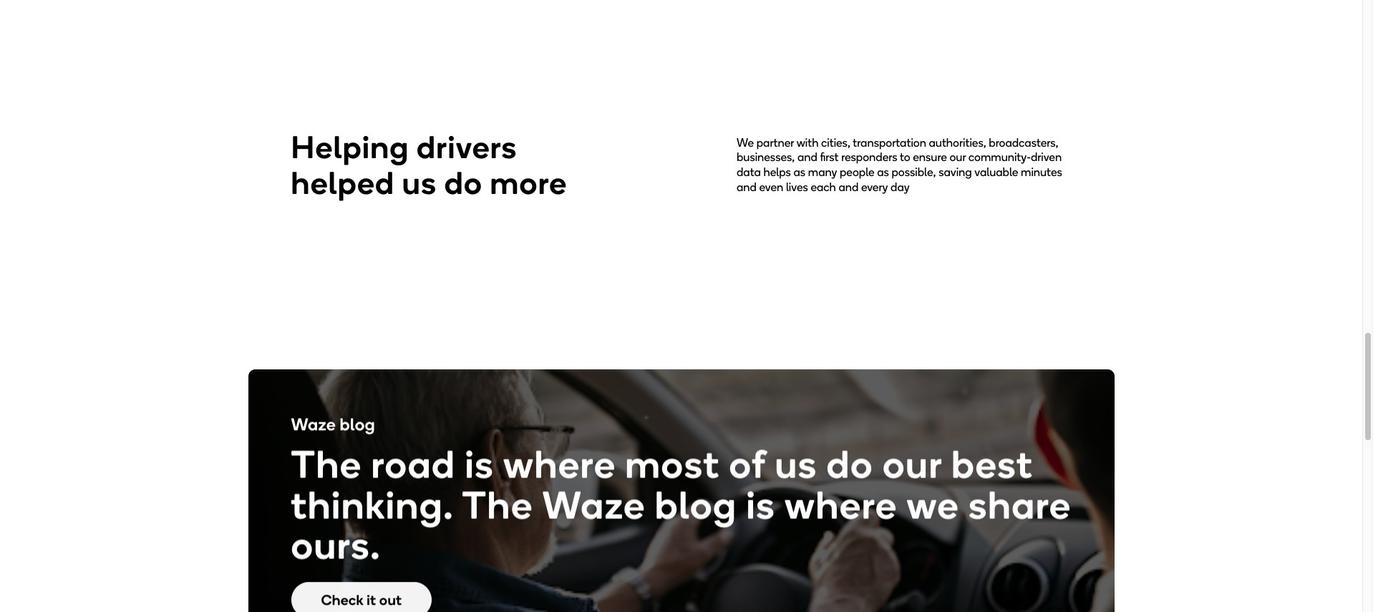 Task type: vqa. For each thing, say whether or not it's contained in the screenshot.
Check It Out 'link'
yes



Task type: locate. For each thing, give the bounding box(es) containing it.
thinking.
[[291, 482, 454, 529]]

every
[[862, 180, 888, 194]]

is
[[465, 441, 494, 488], [747, 482, 776, 529]]

out
[[379, 591, 402, 609]]

1 horizontal spatial do
[[827, 441, 874, 488]]

blog
[[340, 414, 375, 435], [655, 482, 737, 529]]

as
[[794, 166, 806, 179], [878, 166, 890, 179]]

0 vertical spatial blog
[[340, 414, 375, 435]]

0 vertical spatial do
[[445, 164, 483, 202]]

0 horizontal spatial where
[[504, 441, 616, 488]]

as up lives
[[794, 166, 806, 179]]

1 vertical spatial do
[[827, 441, 874, 488]]

0 vertical spatial us
[[402, 164, 437, 202]]

most
[[626, 441, 720, 488]]

share
[[969, 482, 1072, 529]]

lives
[[786, 180, 808, 194]]

of
[[729, 441, 766, 488]]

1 vertical spatial us
[[775, 441, 818, 488]]

first
[[820, 151, 839, 164]]

1 horizontal spatial as
[[878, 166, 890, 179]]

and
[[798, 151, 818, 164], [737, 180, 757, 194], [839, 180, 859, 194]]

0 horizontal spatial the
[[291, 441, 362, 488]]

people
[[840, 166, 875, 179]]

we partner with cities, transportation authorities, broadcasters, businesses, and first responders to ensure our community-driven data helps as many people as possible, saving valuable minutes and even lives each and every day
[[737, 136, 1063, 194]]

ours.
[[291, 523, 381, 569]]

1 horizontal spatial the
[[462, 482, 533, 529]]

1 as from the left
[[794, 166, 806, 179]]

1 horizontal spatial and
[[798, 151, 818, 164]]

responders
[[842, 151, 898, 164]]

broadcasters,
[[989, 136, 1059, 149]]

1 horizontal spatial us
[[775, 441, 818, 488]]

0 horizontal spatial waze
[[291, 414, 336, 435]]

0 horizontal spatial blog
[[340, 414, 375, 435]]

0 horizontal spatial and
[[737, 180, 757, 194]]

do inside the waze blog the road is where most of us do our best thinking. the waze blog is where we share ours.
[[827, 441, 874, 488]]

0 horizontal spatial us
[[402, 164, 437, 202]]

to
[[900, 151, 911, 164]]

it
[[367, 591, 376, 609]]

transportation
[[853, 136, 927, 149]]

2 as from the left
[[878, 166, 890, 179]]

the
[[291, 441, 362, 488], [462, 482, 533, 529]]

do inside helping drivers helped us do more
[[445, 164, 483, 202]]

1 vertical spatial our
[[883, 441, 943, 488]]

minutes
[[1021, 166, 1063, 179]]

check it out link
[[291, 582, 432, 612]]

and down 'with'
[[798, 151, 818, 164]]

as up every
[[878, 166, 890, 179]]

where
[[504, 441, 616, 488], [785, 482, 898, 529]]

0 horizontal spatial do
[[445, 164, 483, 202]]

waze
[[291, 414, 336, 435], [543, 482, 646, 529]]

do
[[445, 164, 483, 202], [827, 441, 874, 488]]

0 horizontal spatial as
[[794, 166, 806, 179]]

drivers
[[417, 128, 518, 166]]

more
[[490, 164, 567, 202]]

0 vertical spatial waze
[[291, 414, 336, 435]]

1 horizontal spatial our
[[950, 151, 966, 164]]

1 vertical spatial waze
[[543, 482, 646, 529]]

each
[[811, 180, 836, 194]]

0 horizontal spatial our
[[883, 441, 943, 488]]

and down people
[[839, 180, 859, 194]]

1 horizontal spatial where
[[785, 482, 898, 529]]

0 vertical spatial our
[[950, 151, 966, 164]]

best
[[952, 441, 1034, 488]]

and down data
[[737, 180, 757, 194]]

cities,
[[822, 136, 851, 149]]

1 horizontal spatial is
[[747, 482, 776, 529]]

1 vertical spatial blog
[[655, 482, 737, 529]]

community-
[[969, 151, 1031, 164]]

our
[[950, 151, 966, 164], [883, 441, 943, 488]]

possible,
[[892, 166, 937, 179]]

partner
[[757, 136, 794, 149]]

us
[[402, 164, 437, 202], [775, 441, 818, 488]]



Task type: describe. For each thing, give the bounding box(es) containing it.
even
[[760, 180, 784, 194]]

we
[[737, 136, 754, 149]]

we
[[907, 482, 960, 529]]

driven
[[1031, 151, 1062, 164]]

data
[[737, 166, 761, 179]]

our inside the waze blog the road is where most of us do our best thinking. the waze blog is where we share ours.
[[883, 441, 943, 488]]

helping
[[291, 128, 409, 166]]

many
[[808, 166, 838, 179]]

helps
[[764, 166, 791, 179]]

2 horizontal spatial and
[[839, 180, 859, 194]]

authorities,
[[929, 136, 987, 149]]

saving
[[939, 166, 972, 179]]

businesses,
[[737, 151, 795, 164]]

1 horizontal spatial blog
[[655, 482, 737, 529]]

1 horizontal spatial waze
[[543, 482, 646, 529]]

our inside we partner with cities, transportation authorities, broadcasters, businesses, and first responders to ensure our community-driven data helps as many people as possible, saving valuable minutes and even lives each and every day
[[950, 151, 966, 164]]

valuable
[[975, 166, 1019, 179]]

ensure
[[913, 151, 948, 164]]

waze blog the road is where most of us do our best thinking. the waze blog is where we share ours.
[[291, 414, 1072, 569]]

check
[[321, 591, 364, 609]]

check it out
[[321, 591, 402, 609]]

us inside helping drivers helped us do more
[[402, 164, 437, 202]]

day
[[891, 180, 910, 194]]

us inside the waze blog the road is where most of us do our best thinking. the waze blog is where we share ours.
[[775, 441, 818, 488]]

with
[[797, 136, 819, 149]]

0 horizontal spatial is
[[465, 441, 494, 488]]

road
[[371, 441, 456, 488]]

helping drivers helped us do more
[[291, 128, 567, 202]]

helped
[[291, 164, 395, 202]]



